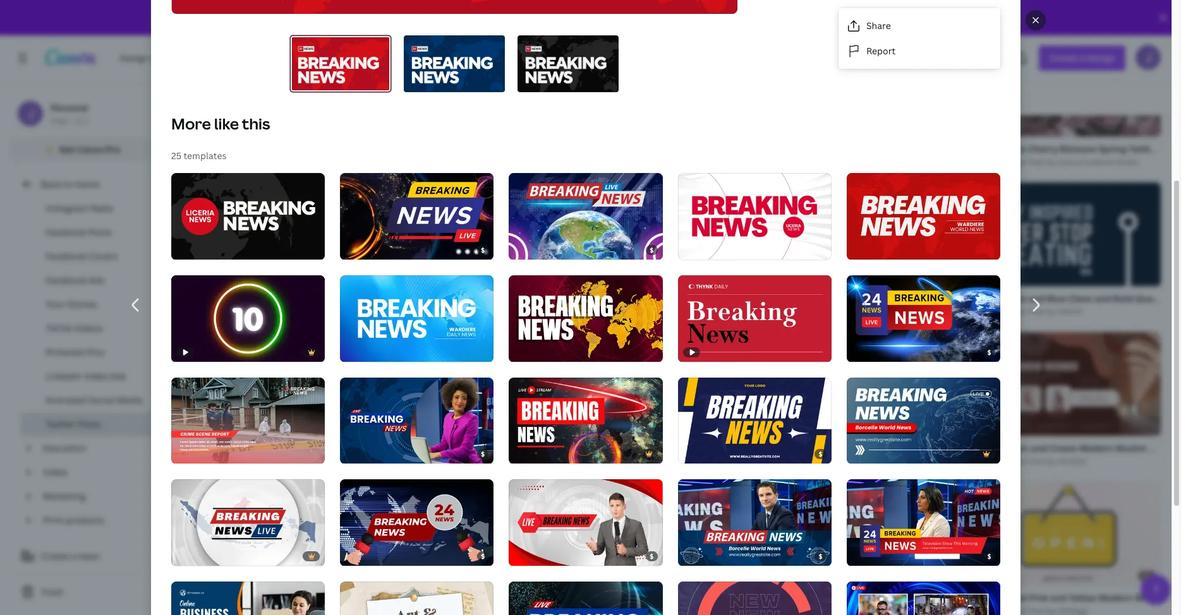 Task type: vqa. For each thing, say whether or not it's contained in the screenshot.
leftmost Test
no



Task type: locate. For each thing, give the bounding box(es) containing it.
print
[[43, 514, 64, 526]]

1 horizontal spatial create
[[210, 94, 238, 106]]

1 horizontal spatial blue
[[1047, 293, 1066, 305]]

black
[[649, 592, 672, 604], [801, 592, 824, 604]]

by inside the breaking news twitter post by chgms template
[[646, 456, 655, 467]]

linkedin video ads link
[[20, 365, 155, 389]]

galvez
[[903, 456, 928, 467]]

twitter posts
[[45, 418, 101, 430]]

create inside button
[[40, 550, 69, 562]]

and for cards and invitations
[[70, 538, 86, 550]]

futuristic for giveaway
[[653, 293, 694, 305]]

0 vertical spatial a
[[241, 94, 245, 106]]

cards and invitations link
[[38, 533, 147, 557]]

are left hiring
[[519, 592, 534, 604]]

twitter inside white and blue clean and bold quote twit twitter post by h3std
[[1001, 307, 1027, 317]]

and for white and grey modern we are hiring twitter post
[[427, 592, 443, 604]]

orange
[[801, 293, 832, 305]]

1 vertical spatial black minimalist breaking news twitter post image
[[847, 275, 1000, 362]]

1 horizontal spatial black
[[801, 592, 824, 604]]

yanidwi
[[1058, 456, 1086, 467]]

and for white and blue clean and bold quote twit twitter post by h3std
[[1028, 293, 1044, 305]]

1 vertical spatial facebook
[[45, 250, 86, 262]]

1 horizontal spatial news
[[640, 442, 663, 454]]

1 are from the left
[[519, 592, 534, 604]]

twitter post by h3std link
[[1001, 306, 1161, 319]]

facebook
[[45, 226, 86, 238], [45, 250, 86, 262], [45, 274, 86, 286]]

linkedin
[[45, 370, 82, 382]]

•
[[69, 116, 72, 126]]

red modern breaking news headline twitter post image
[[678, 173, 831, 260], [847, 173, 1000, 260], [509, 275, 663, 362]]

twitter post by chgms template link
[[600, 456, 718, 468]]

post inside white and blue clean and bold quote twit twitter post by h3std
[[1028, 307, 1045, 317]]

video inside linkedin video ads link
[[84, 370, 108, 382]]

canva down blossom
[[1058, 157, 1080, 168]]

dark
[[600, 293, 620, 305]]

futuristic
[[853, 143, 894, 155], [653, 293, 694, 305]]

25
[[171, 150, 181, 162]]

ads up media
[[110, 370, 126, 382]]

2 yellow from the left
[[1068, 592, 1096, 604]]

templates for 7,864 templates
[[199, 4, 242, 16]]

post inside 'brown and cream modern muslim entrepr twitter post by yanidwi'
[[1028, 456, 1045, 467]]

ads down covers
[[88, 274, 104, 286]]

1 vertical spatial purple
[[200, 592, 228, 604]]

fatih
[[256, 456, 274, 467]]

light green futuristic game streaming twitter post image
[[775, 33, 960, 137]]

0 horizontal spatial are
[[519, 592, 534, 604]]

templates for 25 templates
[[183, 150, 226, 162]]

create for create a blank twitter post
[[210, 94, 238, 106]]

0 horizontal spatial create
[[40, 550, 69, 562]]

quote inside motivational quote twitter post twitter post by stawallpapers
[[457, 442, 483, 454]]

1 vertical spatial pro
[[106, 143, 120, 155]]

🎁 50% off canva pro for the first 3 months. limited time offer. upgrade now .
[[413, 11, 747, 23]]

are
[[519, 592, 534, 604], [1150, 592, 1165, 604]]

featured
[[850, 442, 888, 454]]

posts for facebook posts
[[88, 226, 112, 238]]

posts down reels
[[88, 226, 112, 238]]

a for blank
[[241, 94, 245, 106]]

quote up 'twitter post by stawallpapers' link
[[457, 442, 483, 454]]

post inside the breaking news twitter post by chgms template
[[628, 456, 644, 467]]

event
[[910, 442, 935, 454]]

1 horizontal spatial video
[[84, 370, 108, 382]]

by down 'cherry'
[[1047, 157, 1056, 168]]

by down store
[[245, 306, 254, 317]]

0 horizontal spatial blue
[[801, 442, 820, 454]]

breaking up twitter post by fatih kaya link
[[254, 442, 292, 454]]

videos
[[74, 322, 103, 334]]

facebook covers
[[45, 250, 118, 262]]

modern inside 'brown and cream modern muslim entrepr twitter post by yanidwi'
[[1079, 442, 1113, 454]]

by left jilnoalio
[[646, 307, 655, 317]]

stawallpapers
[[457, 456, 508, 467]]

a left team
[[71, 550, 76, 562]]

modern left business
[[251, 592, 285, 604]]

quote inside pink minimalist daily quote twitter post twitter post by ar creative
[[492, 293, 519, 305]]

0 vertical spatial video
[[84, 370, 108, 382]]

$ for "blue minimalist breaking news twitter post" "image" at top
[[650, 246, 654, 255]]

1 horizontal spatial purple
[[623, 293, 651, 305]]

pastel pink and yellow modern we are ope link
[[1001, 592, 1181, 606]]

clean
[[1068, 293, 1093, 305]]

anne
[[883, 456, 902, 467]]

0 vertical spatial canva
[[463, 11, 490, 23]]

create left team
[[40, 550, 69, 562]]

1 horizontal spatial black minimalist breaking news twitter post image
[[847, 275, 1000, 362]]

business
[[287, 592, 325, 604]]

1 vertical spatial create
[[40, 550, 69, 562]]

1 horizontal spatial quote
[[492, 293, 519, 305]]

0 horizontal spatial black
[[649, 592, 672, 604]]

0 vertical spatial blue
[[1047, 293, 1066, 305]]

cherry
[[1028, 143, 1058, 155]]

facebook up your stories
[[45, 274, 86, 286]]

posts for twitter posts
[[78, 418, 101, 430]]

canva
[[463, 11, 490, 23], [77, 143, 103, 155], [1058, 157, 1080, 168]]

by left hansel
[[846, 307, 855, 317]]

templates
[[199, 4, 242, 16], [183, 150, 226, 162]]

linkedin video ads
[[45, 370, 126, 382]]

device
[[310, 293, 340, 305]]

1 horizontal spatial a
[[241, 94, 245, 106]]

pink for twitter
[[1029, 592, 1048, 604]]

pro
[[492, 11, 507, 23], [106, 143, 120, 155]]

we left hiring
[[504, 592, 517, 604]]

$ for black minimalist breaking news twitter post image to the bottom
[[987, 348, 992, 357]]

back to home
[[40, 178, 100, 190]]

black and white photo-centric technology twitter post image
[[775, 482, 960, 586]]

modern right 'grey'
[[468, 592, 502, 604]]

and for brown and cream modern muslim entrepr twitter post by yanidwi
[[1031, 442, 1047, 454]]

1 horizontal spatial yellow
[[1068, 592, 1096, 604]]

red modern breaking news announcement twitter post twitter post by fatih kaya
[[200, 442, 439, 467]]

pro up back to home link
[[106, 143, 120, 155]]

black red minimalist breaking news twitter post image
[[509, 378, 663, 464]]

blue modern breaking news headline twitter post image
[[340, 275, 494, 362]]

1 vertical spatial futuristic
[[653, 293, 694, 305]]

create up like
[[210, 94, 238, 106]]

0 horizontal spatial futuristic
[[653, 293, 694, 305]]

1 vertical spatial posts
[[78, 418, 101, 430]]

0 vertical spatial create
[[210, 94, 238, 106]]

we left ope
[[1134, 592, 1148, 604]]

0 horizontal spatial ads
[[88, 274, 104, 286]]

blue
[[1047, 293, 1066, 305], [801, 442, 820, 454]]

1 horizontal spatial pink
[[400, 293, 419, 305]]

1 black from the left
[[649, 592, 672, 604]]

1 horizontal spatial canva
[[463, 11, 490, 23]]

h3std
[[1058, 307, 1082, 317]]

0 horizontal spatial news
[[294, 442, 317, 454]]

0 horizontal spatial video
[[43, 466, 67, 478]]

canva right off
[[463, 11, 490, 23]]

are inside white and grey modern we are hiring twitter post link
[[519, 592, 534, 604]]

daily
[[468, 293, 490, 305]]

purple pink modern business webinar twitter post image
[[174, 482, 360, 586]]

pins
[[87, 346, 105, 358]]

1 horizontal spatial are
[[1150, 592, 1165, 604]]

1 vertical spatial canva
[[77, 143, 103, 155]]

modern up twitter post by yanidwi link
[[1079, 442, 1113, 454]]

post inside white and grey modern we are hiring twitter post link
[[597, 592, 616, 604]]

blue left guest
[[801, 442, 820, 454]]

1 vertical spatial templates
[[183, 150, 226, 162]]

blue up h3std
[[1047, 293, 1066, 305]]

quote left the twit in the right top of the page
[[1135, 293, 1162, 305]]

futuristic for game
[[853, 143, 894, 155]]

0 vertical spatial purple
[[623, 293, 651, 305]]

news up twitter post by chgms template "link"
[[640, 442, 663, 454]]

bold
[[1113, 293, 1133, 305]]

3 facebook from the top
[[45, 274, 86, 286]]

a left blank
[[241, 94, 245, 106]]

ope
[[1167, 592, 1181, 604]]

0 vertical spatial ads
[[88, 274, 104, 286]]

post inside purple pink modern business webinar twitter post link
[[397, 592, 416, 604]]

red modern breaking news announcement twitter post - page 3 image
[[518, 35, 619, 92]]

news inside "red modern breaking news announcement twitter post twitter post by fatih kaya"
[[294, 442, 317, 454]]

white for white and blue clean and bold quote twit twitter post by h3std
[[1001, 293, 1026, 305]]

black and white photo-centric technology twitter post
[[801, 592, 1037, 604]]

pro inside button
[[106, 143, 120, 155]]

1 horizontal spatial ads
[[110, 370, 126, 382]]

by down cream
[[1047, 456, 1056, 467]]

black and white photo-centric technology twitter post link
[[801, 592, 1037, 606]]

0 horizontal spatial black minimalist breaking news twitter post image
[[340, 173, 494, 260]]

motivational quote twitter post link
[[400, 442, 537, 456]]

video up marketing
[[43, 466, 67, 478]]

0 vertical spatial facebook
[[45, 226, 86, 238]]

$ for blue simple breaking news twitter post image
[[481, 450, 485, 459]]

templates right 25
[[183, 150, 226, 162]]

$ for red and grey modern breaking news twitter post "image"
[[650, 552, 654, 561]]

1 horizontal spatial futuristic
[[853, 143, 894, 155]]

2 are from the left
[[1150, 592, 1165, 604]]

twitter inside the breaking news twitter post by chgms template
[[600, 456, 626, 467]]

1 facebook from the top
[[45, 226, 86, 238]]

modern right red
[[218, 442, 252, 454]]

limited
[[607, 11, 639, 23]]

launch
[[256, 293, 287, 305]]

marketing link
[[38, 485, 147, 509]]

None search field
[[574, 45, 953, 71]]

share button
[[839, 13, 1000, 39]]

1 yellow from the left
[[600, 592, 628, 604]]

twitter inside purple pink modern business webinar twitter post link
[[365, 592, 395, 604]]

canva right get
[[77, 143, 103, 155]]

pink inside pink minimalist daily quote twitter post twitter post by ar creative
[[400, 293, 419, 305]]

red modern breaking news announcement twitter post - page 2 image
[[404, 35, 505, 92]]

by left h3std
[[1047, 307, 1056, 317]]

dark blue and red illustrative breaking news twitter post image
[[340, 480, 494, 566]]

by inside white cherry blossom spring twitter post twitter post by canva creative studio
[[1047, 157, 1056, 168]]

0 vertical spatial pro
[[492, 11, 507, 23]]

video down pins
[[84, 370, 108, 382]]

news up twitter post by fatih kaya link
[[294, 442, 317, 454]]

breaking news twitter post by chgms template
[[600, 442, 718, 467]]

white inside white and blue clean and bold quote twit twitter post by h3std
[[1001, 293, 1026, 305]]

are left ope
[[1150, 592, 1165, 604]]

2 horizontal spatial canva
[[1058, 157, 1080, 168]]

0 horizontal spatial quote
[[457, 442, 483, 454]]

dark purple futuristic giveaway twitter post link
[[600, 292, 791, 306]]

black minimalist breaking news twitter post image
[[340, 173, 494, 260], [847, 275, 1000, 362]]

2 vertical spatial facebook
[[45, 274, 86, 286]]

0 horizontal spatial yellow
[[600, 592, 628, 604]]

education link
[[38, 437, 147, 461]]

twitter post by canva creative studio link
[[1001, 156, 1161, 169]]

purple modern geometric breaking news twitter post image
[[678, 378, 831, 464]]

facebook for facebook posts
[[45, 226, 86, 238]]

modern
[[834, 293, 868, 305], [218, 442, 252, 454], [1079, 442, 1113, 454], [251, 592, 285, 604], [468, 592, 502, 604], [1099, 592, 1132, 604]]

dark purple futuristic giveaway twitter post image
[[575, 182, 760, 287]]

pro left for
[[492, 11, 507, 23]]

brown and cream modern muslim entrepr twitter post by yanidwi
[[1001, 442, 1181, 467]]

2 horizontal spatial quote
[[1135, 293, 1162, 305]]

yellow inside pastel pink and yellow modern we are ope link
[[1068, 592, 1096, 604]]

haniel
[[884, 307, 907, 317]]

blue & white online business webinar twitter post image
[[171, 582, 325, 615]]

create a blank twitter post
[[210, 94, 324, 106]]

video inside video link
[[43, 466, 67, 478]]

twit
[[1164, 293, 1181, 305]]

dark purple futuristic giveaway twitter post twitter post by jilnoalio
[[600, 293, 791, 317]]

by left the fatih
[[245, 456, 254, 467]]

white inside white cherry blossom spring twitter post twitter post by canva creative studio
[[1001, 143, 1026, 155]]

blue guest featured live event twitter post image
[[775, 332, 960, 436]]

facebook down instagram
[[45, 226, 86, 238]]

posts
[[88, 226, 112, 238], [78, 418, 101, 430]]

1 horizontal spatial we
[[1134, 592, 1148, 604]]

video
[[84, 370, 108, 382], [43, 466, 67, 478]]

by down motivational quote twitter post link
[[446, 456, 455, 467]]

twitter inside 'brown and cream modern muslim entrepr twitter post by yanidwi'
[[1001, 456, 1027, 467]]

0 horizontal spatial we
[[504, 592, 517, 604]]

templates right 7,864 at the left top of the page
[[199, 4, 242, 16]]

1 horizontal spatial pro
[[492, 11, 507, 23]]

by left rizelle
[[846, 456, 855, 467]]

we
[[504, 592, 517, 604], [1134, 592, 1148, 604]]

giveaway
[[697, 293, 738, 305]]

pastel pink and yellow modern we are open twitter post image
[[976, 482, 1161, 586]]

marketing
[[43, 490, 85, 502]]

pink
[[400, 293, 419, 305], [230, 592, 249, 604], [1029, 592, 1048, 604]]

2 facebook from the top
[[45, 250, 86, 262]]

2 vertical spatial canva
[[1058, 157, 1080, 168]]

red and blue modern breaking news twitter post image
[[171, 480, 325, 566]]

1 vertical spatial blue
[[801, 442, 820, 454]]

and
[[1028, 293, 1044, 305], [1095, 293, 1111, 305], [1031, 442, 1047, 454], [70, 538, 86, 550], [427, 592, 443, 604], [630, 592, 647, 604], [826, 592, 842, 604], [1050, 592, 1066, 604]]

futuristic up jilnoalio
[[653, 293, 694, 305]]

0 horizontal spatial breaking
[[254, 442, 292, 454]]

breaking up twitter post by chgms template "link"
[[600, 442, 638, 454]]

photo-
[[872, 592, 901, 604]]

1 vertical spatial a
[[71, 550, 76, 562]]

0 horizontal spatial red modern breaking news headline twitter post image
[[509, 275, 663, 362]]

by inside orange modern good night floral twitter post twitter post by hansel haniel
[[846, 307, 855, 317]]

create
[[210, 94, 238, 106], [40, 550, 69, 562]]

0 horizontal spatial pink
[[230, 592, 249, 604]]

and inside 'brown and cream modern muslim entrepr twitter post by yanidwi'
[[1031, 442, 1047, 454]]

posts down the animated social media link
[[78, 418, 101, 430]]

quote up creative
[[492, 293, 519, 305]]

0 vertical spatial templates
[[199, 4, 242, 16]]

blue and red modern breaking news twitter post image
[[847, 378, 1000, 464], [678, 480, 831, 566], [847, 480, 1000, 566]]

for
[[509, 11, 523, 23]]

1 we from the left
[[504, 592, 517, 604]]

yanidwi image
[[976, 444, 996, 465]]

twitter post by jilnoalio link
[[600, 306, 760, 319]]

a inside button
[[71, 550, 76, 562]]

dark blue and red modern breaking news twitter post image
[[509, 582, 663, 615]]

0 horizontal spatial canva
[[77, 143, 103, 155]]

$
[[481, 246, 485, 255], [650, 246, 654, 255], [747, 272, 752, 281], [987, 348, 992, 357], [547, 422, 551, 431], [481, 450, 485, 459], [819, 450, 823, 459], [481, 552, 485, 561], [650, 552, 654, 561], [819, 552, 823, 561], [987, 552, 992, 561], [747, 572, 752, 581]]

orange modern good night floral twitter post twitter post by hansel haniel
[[801, 293, 999, 317]]

twitter
[[273, 94, 303, 106], [969, 143, 1000, 155], [1129, 143, 1159, 155], [1001, 157, 1027, 168], [378, 293, 409, 305], [521, 293, 551, 305], [740, 293, 770, 305], [947, 293, 978, 305], [200, 306, 225, 317], [400, 307, 426, 317], [600, 307, 626, 317], [801, 307, 826, 317], [1001, 307, 1027, 317], [45, 418, 75, 430], [388, 442, 418, 454], [486, 442, 516, 454], [937, 442, 967, 454], [200, 456, 225, 467], [400, 456, 426, 467], [600, 456, 626, 467], [801, 456, 826, 467], [1001, 456, 1027, 467], [365, 592, 395, 604], [564, 592, 595, 604], [707, 592, 738, 604], [985, 592, 1016, 604]]

pink minimalist daily quote twitter post image
[[375, 182, 560, 287]]

0 horizontal spatial pro
[[106, 143, 120, 155]]

0 horizontal spatial a
[[71, 550, 76, 562]]

by down breaking news link
[[646, 456, 655, 467]]

1 vertical spatial video
[[43, 466, 67, 478]]

share
[[866, 19, 891, 31]]

2 horizontal spatial pink
[[1029, 592, 1048, 604]]

futuristic inside dark purple futuristic giveaway twitter post twitter post by jilnoalio
[[653, 293, 694, 305]]

more
[[171, 113, 211, 134]]

0 vertical spatial futuristic
[[853, 143, 894, 155]]

facebook up facebook ads
[[45, 250, 86, 262]]

blue simple breaking news twitter post image
[[340, 378, 494, 464]]

post inside create a blank twitter post link
[[305, 94, 324, 106]]

futuristic left game
[[853, 143, 894, 155]]

1 horizontal spatial breaking
[[600, 442, 638, 454]]

by left ar
[[446, 307, 455, 317]]

0 vertical spatial posts
[[88, 226, 112, 238]]

instagram reels
[[45, 202, 113, 214]]

modern up hansel
[[834, 293, 868, 305]]



Task type: describe. For each thing, give the bounding box(es) containing it.
2 horizontal spatial red modern breaking news headline twitter post image
[[847, 173, 1000, 260]]

2 we from the left
[[1134, 592, 1148, 604]]

red and grey modern breaking news twitter post image
[[509, 480, 663, 566]]

and for yellow and black quotes twitter post
[[630, 592, 647, 604]]

upgrade now button
[[688, 11, 745, 23]]

tiktok videos
[[45, 322, 103, 334]]

$ for black minimalist breaking news twitter post image to the top
[[481, 246, 485, 255]]

game
[[896, 143, 921, 155]]

facebook for facebook ads
[[45, 274, 86, 286]]

white cherry blossom spring twitter post twitter post by canva creative studio
[[1001, 143, 1180, 168]]

yellow inside yellow and black quotes twitter post link
[[600, 592, 628, 604]]

pinterest pins link
[[20, 341, 155, 365]]

blue guest featured live event twitter post link
[[801, 442, 989, 456]]

canva inside white cherry blossom spring twitter post twitter post by canva creative studio
[[1058, 157, 1080, 168]]

products
[[66, 514, 105, 526]]

blue minimalist breaking news twitter post image
[[509, 173, 663, 260]]

brown and cream modern muslim entrepreneur webinar twitter post image
[[976, 332, 1161, 436]]

white and blue clean and bold quote twit link
[[1001, 292, 1181, 306]]

orange modern good night floral twitter post link
[[801, 292, 999, 306]]

entrepr
[[1149, 442, 1181, 454]]

muslim
[[1115, 442, 1147, 454]]

post inside black and white photo-centric technology twitter post link
[[1018, 592, 1037, 604]]

animated
[[45, 394, 87, 406]]

purple inside dark purple futuristic giveaway twitter post twitter post by jilnoalio
[[623, 293, 651, 305]]

$ for purple modern geometric breaking news twitter post image
[[819, 450, 823, 459]]

and for black and white photo-centric technology twitter post
[[826, 592, 842, 604]]

theme button
[[311, 85, 371, 111]]

cards
[[43, 538, 68, 550]]

brown and cream modern muslim entrepr link
[[1001, 442, 1181, 456]]

webinar
[[327, 592, 363, 604]]

facebook for facebook covers
[[45, 250, 86, 262]]

0 horizontal spatial purple
[[200, 592, 228, 604]]

light green futuristic game streaming twitter post
[[801, 143, 1021, 155]]

with
[[289, 293, 308, 305]]

white cherry blossom spring twitter post link
[[1001, 142, 1180, 156]]

by inside dark purple futuristic giveaway twitter post twitter post by jilnoalio
[[646, 307, 655, 317]]

free
[[51, 116, 67, 126]]

feature
[[383, 92, 416, 104]]

by inside "red modern breaking news announcement twitter post twitter post by fatih kaya"
[[245, 456, 254, 467]]

grey
[[446, 592, 466, 604]]

get canva pro
[[59, 143, 120, 155]]

get
[[59, 143, 75, 155]]

white for white cherry blossom spring twitter post twitter post by canva creative studio
[[1001, 143, 1026, 155]]

white and blue clean and bold quote twitter post image
[[976, 182, 1161, 287]]

y link
[[976, 444, 996, 465]]

by inside pink minimalist daily quote twitter post twitter post by ar creative
[[446, 307, 455, 317]]

a for team
[[71, 550, 76, 562]]

media
[[117, 394, 143, 406]]

creative
[[1082, 157, 1113, 168]]

twitter inside yellow and black quotes twitter post link
[[707, 592, 738, 604]]

blue inside white and blue clean and bold quote twit twitter post by h3std
[[1047, 293, 1066, 305]]

your stories link
[[20, 293, 155, 317]]

0 vertical spatial black minimalist breaking news twitter post image
[[340, 173, 494, 260]]

red modern breaking news announcement twitter post image
[[174, 332, 360, 436]]

blue inside blue guest featured live event twitter post twitter post by rizelle anne galvez
[[801, 442, 820, 454]]

1 horizontal spatial red modern breaking news headline twitter post image
[[678, 173, 831, 260]]

$ for the dark blue and red illustrative breaking news twitter post image
[[481, 552, 485, 561]]

report button
[[839, 39, 1000, 64]]

red modern breaking news announcement twitter post link
[[200, 442, 439, 456]]

tiktok
[[45, 322, 72, 334]]

twitter inside black and white photo-centric technology twitter post link
[[985, 592, 1016, 604]]

beige scrapbook art and history museum presentation image
[[340, 582, 494, 615]]

kaya
[[276, 456, 294, 467]]

by inside the online store launch with device mockup twitter post twitter post by xvector
[[245, 306, 254, 317]]

7,864 templates
[[174, 4, 242, 16]]

spring
[[1099, 143, 1127, 155]]

1 vertical spatial ads
[[110, 370, 126, 382]]

animated social media link
[[20, 389, 155, 413]]

create for create a team
[[40, 550, 69, 562]]

facebook posts
[[45, 226, 112, 238]]

your stories
[[45, 298, 97, 310]]

by inside white and blue clean and bold quote twit twitter post by h3std
[[1047, 307, 1056, 317]]

twitter post by rizelle anne galvez link
[[801, 456, 960, 468]]

online store launch with device mockup twitter post link
[[200, 292, 430, 306]]

invitations
[[88, 538, 133, 550]]

red modern breaking news announcement twitter post - page 1 image
[[290, 35, 391, 92]]

modern inside orange modern good night floral twitter post twitter post by hansel haniel
[[834, 293, 868, 305]]

facebook ads link
[[20, 269, 155, 293]]

first
[[542, 11, 560, 23]]

now
[[727, 11, 745, 23]]

yellow and black quotes twitter post link
[[600, 592, 759, 606]]

facebook posts link
[[20, 221, 155, 245]]

twitter inside white and grey modern we are hiring twitter post link
[[564, 592, 595, 604]]

breaking inside the breaking news twitter post by chgms template
[[600, 442, 638, 454]]

color button
[[501, 85, 554, 111]]

centric
[[901, 592, 932, 604]]

are inside pastel pink and yellow modern we are ope link
[[1150, 592, 1165, 604]]

back to home link
[[10, 172, 164, 197]]

twitter post by stawallpapers link
[[400, 456, 537, 468]]

instagram
[[45, 202, 88, 214]]

top level navigation element
[[111, 45, 508, 71]]

white cherry blossom spring twitter post image
[[976, 33, 1161, 137]]

breaking news image
[[575, 332, 760, 436]]

$ for dark purple futuristic giveaway twitter post image
[[747, 272, 752, 281]]

create a blank twitter post link
[[174, 33, 360, 137]]

twitter post by ar creative link
[[400, 306, 560, 319]]

by inside 'brown and cream modern muslim entrepr twitter post by yanidwi'
[[1047, 456, 1056, 467]]

blossom
[[1060, 143, 1097, 155]]

breaking inside "red modern breaking news announcement twitter post twitter post by fatih kaya"
[[254, 442, 292, 454]]

animated social media
[[45, 394, 143, 406]]

pinterest pins
[[45, 346, 105, 358]]

motivational
[[400, 442, 455, 454]]

twitter inside create a blank twitter post link
[[273, 94, 303, 106]]

white and grey modern we are hiring twitter post
[[400, 592, 616, 604]]

video link
[[38, 461, 147, 485]]

orange modern good night floral twitter post image
[[775, 182, 960, 287]]

red gradient full photo crime news twitter post image
[[171, 378, 325, 464]]

$ for motivational quote twitter post image
[[547, 422, 551, 431]]

modern left ope
[[1099, 592, 1132, 604]]

1
[[84, 116, 88, 126]]

news inside the breaking news twitter post by chgms template
[[640, 442, 663, 454]]

pastel
[[1001, 592, 1027, 604]]

white and grey modern we are hiring twitter post image
[[375, 482, 560, 586]]

2 black from the left
[[801, 592, 824, 604]]

facebook ads
[[45, 274, 104, 286]]

motivational quote twitter post twitter post by stawallpapers
[[400, 442, 537, 467]]

chgms
[[657, 456, 682, 467]]

black modern breaking news headline twitter post image
[[171, 173, 325, 260]]

live
[[890, 442, 908, 454]]

cream
[[1049, 442, 1077, 454]]

white and blue clean and bold quote twit twitter post by h3std
[[1001, 293, 1181, 317]]

pastel pink and yellow modern we are ope
[[1001, 592, 1181, 604]]

stories
[[67, 298, 97, 310]]

3
[[562, 11, 567, 23]]

ar
[[457, 307, 467, 317]]

yellow and black quotes twitter post image
[[575, 482, 760, 586]]

blue modern fashion promotion twitter post image
[[575, 33, 760, 137]]

to
[[63, 178, 72, 190]]

guest
[[822, 442, 848, 454]]

brown
[[1001, 442, 1029, 454]]

night
[[895, 293, 919, 305]]

canva inside button
[[77, 143, 103, 155]]

motivational quote twitter post image
[[375, 332, 560, 436]]

online store launch with device mockup twitter post image
[[174, 182, 360, 286]]

by inside blue guest featured live event twitter post twitter post by rizelle anne galvez
[[846, 456, 855, 467]]

post inside yellow and black quotes twitter post link
[[740, 592, 759, 604]]

pink for post
[[230, 592, 249, 604]]

by inside motivational quote twitter post twitter post by stawallpapers
[[446, 456, 455, 467]]

announcement
[[319, 442, 386, 454]]

25 templates
[[171, 150, 226, 162]]

feature button
[[376, 85, 439, 111]]

print products
[[43, 514, 105, 526]]

white for white and grey modern we are hiring twitter post
[[400, 592, 425, 604]]

white and blue professional business webinar twitter post image
[[375, 33, 560, 137]]

theme
[[319, 92, 348, 104]]

trash
[[40, 586, 64, 598]]

yanidwi element
[[976, 444, 996, 465]]

modern inside "red modern breaking news announcement twitter post twitter post by fatih kaya"
[[218, 442, 252, 454]]

quote inside white and blue clean and bold quote twit twitter post by h3std
[[1135, 293, 1162, 305]]

free •
[[51, 116, 72, 126]]

blank
[[248, 94, 271, 106]]



